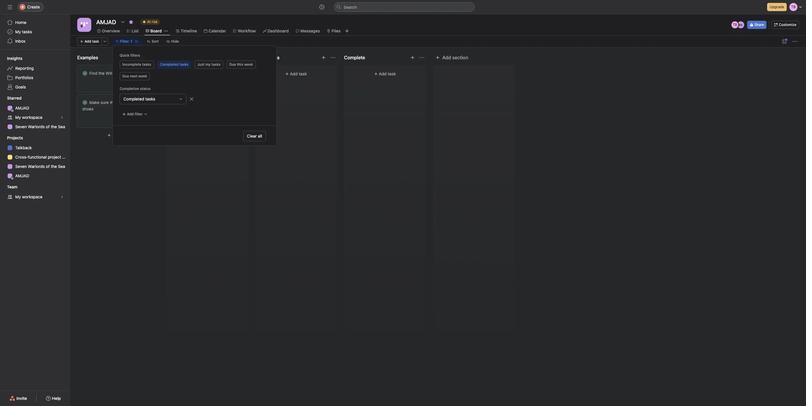 Task type: vqa. For each thing, say whether or not it's contained in the screenshot.
to
no



Task type: locate. For each thing, give the bounding box(es) containing it.
shoes
[[82, 107, 94, 112]]

1 amjad from the top
[[15, 106, 29, 111]]

the down 'project'
[[51, 164, 57, 169]]

0 vertical spatial seven warlords of the sea
[[15, 124, 65, 129]]

week for due this week
[[244, 62, 253, 67]]

warlords inside starred element
[[28, 124, 45, 129]]

see details, my workspace image inside teams element
[[60, 196, 64, 199]]

3 my from the top
[[15, 195, 21, 200]]

1 vertical spatial my workspace
[[15, 195, 42, 200]]

reporting link
[[4, 64, 67, 73]]

add filter button
[[120, 110, 150, 119]]

insights
[[7, 56, 22, 61]]

1 vertical spatial my workspace link
[[4, 193, 67, 202]]

1 workspace from the top
[[22, 115, 42, 120]]

seven warlords of the sea link down functional at left top
[[4, 162, 67, 172]]

2 vertical spatial the
[[51, 164, 57, 169]]

my workspace link inside starred element
[[4, 113, 67, 122]]

completed down completion status
[[124, 97, 144, 102]]

1 vertical spatial warlords
[[28, 164, 45, 169]]

0 vertical spatial week
[[244, 62, 253, 67]]

add task
[[85, 39, 99, 44], [290, 71, 307, 76], [379, 71, 396, 76], [112, 133, 129, 138]]

0 horizontal spatial more section actions image
[[331, 55, 336, 60]]

1 vertical spatial seven
[[15, 164, 27, 169]]

tasks
[[22, 29, 32, 34], [142, 62, 151, 67], [180, 62, 189, 67], [212, 62, 221, 67], [145, 97, 155, 102]]

1 seven warlords of the sea from the top
[[15, 124, 65, 129]]

1 vertical spatial my
[[15, 115, 21, 120]]

share
[[755, 23, 765, 27]]

hide sidebar image
[[8, 5, 12, 9]]

due inside due next week button
[[122, 74, 129, 78]]

add task image for complete
[[410, 55, 415, 60]]

0 vertical spatial completed image
[[81, 70, 88, 77]]

0 vertical spatial my workspace
[[15, 115, 42, 120]]

completed image left find
[[81, 70, 88, 77]]

my workspace link inside teams element
[[4, 193, 67, 202]]

warlords inside projects element
[[28, 164, 45, 169]]

0 vertical spatial warlords
[[28, 124, 45, 129]]

week right next
[[138, 74, 147, 78]]

1 my workspace link from the top
[[4, 113, 67, 122]]

my down team
[[15, 195, 21, 200]]

1 vertical spatial witch
[[110, 100, 121, 105]]

1 my from the top
[[15, 29, 21, 34]]

1 vertical spatial seven warlords of the sea link
[[4, 162, 67, 172]]

calendar link
[[204, 28, 226, 34]]

functional
[[28, 155, 47, 160]]

my workspace link down team
[[4, 193, 67, 202]]

0 vertical spatial seven warlords of the sea link
[[4, 122, 67, 132]]

completed image up shoes
[[81, 99, 88, 106]]

2 my workspace from the top
[[15, 195, 42, 200]]

1 horizontal spatial add task image
[[321, 55, 326, 60]]

1 add task image from the left
[[143, 55, 148, 60]]

warlords up talkback link
[[28, 124, 45, 129]]

completion
[[120, 87, 139, 91]]

1 vertical spatial completed tasks
[[124, 97, 155, 102]]

1 vertical spatial seven warlords of the sea
[[15, 164, 65, 169]]

my inside starred element
[[15, 115, 21, 120]]

messages link
[[296, 28, 320, 34]]

my
[[206, 62, 211, 67]]

3 add task image from the left
[[410, 55, 415, 60]]

of inside projects element
[[46, 164, 50, 169]]

more section actions image for in progress
[[331, 55, 336, 60]]

2 of from the top
[[46, 164, 50, 169]]

2 completed image from the top
[[81, 99, 88, 106]]

invite
[[16, 397, 27, 402]]

0 vertical spatial my workspace link
[[4, 113, 67, 122]]

1 horizontal spatial due
[[229, 62, 236, 67]]

completed tasks button
[[157, 61, 191, 69]]

more section actions image
[[331, 55, 336, 60], [420, 55, 425, 60]]

my workspace link
[[4, 113, 67, 122], [4, 193, 67, 202]]

1 vertical spatial amjad link
[[4, 172, 67, 181]]

tasks right incomplete
[[142, 62, 151, 67]]

1 see details, my workspace image from the top
[[60, 116, 64, 119]]

sort
[[152, 39, 159, 44]]

week for due next week
[[138, 74, 147, 78]]

1 vertical spatial of
[[46, 164, 50, 169]]

completed tasks down to do
[[160, 62, 189, 67]]

see details, my workspace image inside starred element
[[60, 116, 64, 119]]

tasks down "status"
[[145, 97, 155, 102]]

risk
[[152, 20, 158, 24]]

the inside starred element
[[51, 124, 57, 129]]

1 vertical spatial completed image
[[81, 99, 88, 106]]

add inside add section button
[[443, 55, 451, 60]]

my workspace
[[15, 115, 42, 120], [15, 195, 42, 200]]

2 sea from the top
[[58, 164, 65, 169]]

tasks left just
[[180, 62, 189, 67]]

amjad link up teams element
[[4, 172, 67, 181]]

the for talkback
[[51, 164, 57, 169]]

due this week button
[[227, 61, 256, 69]]

upgrade button
[[768, 3, 787, 11]]

witch inside make sure witch is wearing ruby shoes
[[110, 100, 121, 105]]

week right the this
[[244, 62, 253, 67]]

all
[[258, 134, 262, 139]]

seven warlords of the sea for talkback
[[15, 164, 65, 169]]

0 horizontal spatial week
[[138, 74, 147, 78]]

due left next
[[122, 74, 129, 78]]

due
[[229, 62, 236, 67], [122, 74, 129, 78]]

filters
[[130, 53, 140, 58]]

completed tasks down completion status
[[124, 97, 155, 102]]

in progress
[[255, 55, 280, 60]]

week
[[244, 62, 253, 67], [138, 74, 147, 78]]

tasks down home
[[22, 29, 32, 34]]

0 vertical spatial due
[[229, 62, 236, 67]]

amjad down starred
[[15, 106, 29, 111]]

0 vertical spatial see details, my workspace image
[[60, 116, 64, 119]]

1 warlords from the top
[[28, 124, 45, 129]]

help button
[[42, 394, 65, 405]]

add inside add filter dropdown button
[[127, 112, 134, 117]]

tasks inside dropdown button
[[145, 97, 155, 102]]

filter: 1
[[120, 39, 132, 44]]

completed tasks group
[[120, 94, 270, 105]]

at
[[147, 20, 151, 24]]

witch right find
[[106, 71, 117, 76]]

warlords for talkback
[[28, 164, 45, 169]]

2 workspace from the top
[[22, 195, 42, 200]]

amjad up team
[[15, 174, 29, 179]]

my workspace down team
[[15, 195, 42, 200]]

add task image
[[232, 55, 237, 60]]

1 seven from the top
[[15, 124, 27, 129]]

add section button
[[433, 52, 471, 63]]

seven down cross-
[[15, 164, 27, 169]]

1 vertical spatial see details, my workspace image
[[60, 196, 64, 199]]

the inside projects element
[[51, 164, 57, 169]]

my workspace for my workspace link in starred element
[[15, 115, 42, 120]]

the right find
[[99, 71, 105, 76]]

projects element
[[0, 133, 70, 182]]

complete
[[344, 55, 365, 60]]

tasks inside 'button'
[[142, 62, 151, 67]]

0 vertical spatial my
[[15, 29, 21, 34]]

my workspace down starred
[[15, 115, 42, 120]]

seven for talkback
[[15, 164, 27, 169]]

2 seven warlords of the sea link from the top
[[4, 162, 67, 172]]

overview
[[102, 28, 120, 33]]

quick
[[120, 53, 129, 58]]

None text field
[[95, 17, 118, 27]]

show options image
[[121, 20, 125, 24]]

sea inside projects element
[[58, 164, 65, 169]]

inbox
[[15, 39, 25, 44]]

completed
[[160, 62, 179, 67], [124, 97, 144, 102]]

due down add task image
[[229, 62, 236, 67]]

seven up projects
[[15, 124, 27, 129]]

2 amjad from the top
[[15, 174, 29, 179]]

add task button
[[77, 37, 102, 46], [259, 69, 334, 79], [348, 69, 423, 79], [77, 130, 159, 141]]

sea for amjad
[[58, 124, 65, 129]]

amjad link
[[4, 104, 67, 113], [4, 172, 67, 181]]

0 horizontal spatial completed tasks
[[124, 97, 155, 102]]

teams element
[[0, 182, 70, 203]]

my up inbox
[[15, 29, 21, 34]]

1 sea from the top
[[58, 124, 65, 129]]

0 vertical spatial the
[[99, 71, 105, 76]]

1 horizontal spatial week
[[244, 62, 253, 67]]

completed tasks button
[[120, 94, 187, 105]]

sea inside starred element
[[58, 124, 65, 129]]

1 horizontal spatial completed
[[160, 62, 179, 67]]

seven warlords of the sea up talkback link
[[15, 124, 65, 129]]

hide button
[[164, 37, 182, 46]]

0 vertical spatial of
[[46, 124, 50, 129]]

seven warlords of the sea link up talkback link
[[4, 122, 67, 132]]

my workspace link down starred
[[4, 113, 67, 122]]

1 amjad link from the top
[[4, 104, 67, 113]]

2 my from the top
[[15, 115, 21, 120]]

1 of from the top
[[46, 124, 50, 129]]

my tasks
[[15, 29, 32, 34]]

create
[[27, 4, 40, 9]]

of
[[46, 124, 50, 129], [46, 164, 50, 169]]

goals
[[15, 85, 26, 90]]

2 warlords from the top
[[28, 164, 45, 169]]

of inside starred element
[[46, 124, 50, 129]]

filter:
[[120, 39, 130, 44]]

0 horizontal spatial add task image
[[143, 55, 148, 60]]

my workspace inside starred element
[[15, 115, 42, 120]]

1 vertical spatial the
[[51, 124, 57, 129]]

next
[[130, 74, 137, 78]]

1 vertical spatial due
[[122, 74, 129, 78]]

projects button
[[0, 135, 23, 141]]

my inside global element
[[15, 29, 21, 34]]

share button
[[748, 21, 767, 29]]

2 more section actions image from the left
[[420, 55, 425, 60]]

0 vertical spatial amjad
[[15, 106, 29, 111]]

2 add task image from the left
[[321, 55, 326, 60]]

completed image
[[81, 70, 88, 77], [81, 99, 88, 106]]

see details, my workspace image
[[60, 116, 64, 119], [60, 196, 64, 199]]

add task image
[[143, 55, 148, 60], [321, 55, 326, 60], [410, 55, 415, 60]]

cross-functional project plan
[[15, 155, 70, 160]]

1 my workspace from the top
[[15, 115, 42, 120]]

my inside teams element
[[15, 195, 21, 200]]

2 seven warlords of the sea from the top
[[15, 164, 65, 169]]

my down starred
[[15, 115, 21, 120]]

calendar
[[209, 28, 226, 33]]

hide
[[171, 39, 179, 44]]

1 vertical spatial workspace
[[22, 195, 42, 200]]

0 vertical spatial completed
[[160, 62, 179, 67]]

2 horizontal spatial add task image
[[410, 55, 415, 60]]

seven warlords of the sea
[[15, 124, 65, 129], [15, 164, 65, 169]]

see details, my workspace image for my workspace link within the teams element
[[60, 196, 64, 199]]

0 vertical spatial workspace
[[22, 115, 42, 120]]

0 horizontal spatial completed
[[124, 97, 144, 102]]

1 horizontal spatial completed tasks
[[160, 62, 189, 67]]

0 vertical spatial sea
[[58, 124, 65, 129]]

1 completed image from the top
[[81, 70, 88, 77]]

reporting
[[15, 66, 34, 71]]

the up talkback link
[[51, 124, 57, 129]]

1 vertical spatial week
[[138, 74, 147, 78]]

seven warlords of the sea inside projects element
[[15, 164, 65, 169]]

starred button
[[0, 95, 21, 101]]

2 my workspace link from the top
[[4, 193, 67, 202]]

1 vertical spatial sea
[[58, 164, 65, 169]]

insights button
[[0, 56, 22, 61]]

2 amjad link from the top
[[4, 172, 67, 181]]

add
[[85, 39, 91, 44], [443, 55, 451, 60], [290, 71, 298, 76], [379, 71, 387, 76], [127, 112, 134, 117], [112, 133, 120, 138]]

0 vertical spatial completed tasks
[[160, 62, 189, 67]]

amjad link down goals link
[[4, 104, 67, 113]]

completed down to do
[[160, 62, 179, 67]]

1 more section actions image from the left
[[331, 55, 336, 60]]

status
[[140, 87, 151, 91]]

witch left is
[[110, 100, 121, 105]]

of down cross-functional project plan
[[46, 164, 50, 169]]

the
[[99, 71, 105, 76], [51, 124, 57, 129], [51, 164, 57, 169]]

seven inside projects element
[[15, 164, 27, 169]]

0 vertical spatial witch
[[106, 71, 117, 76]]

2 seven from the top
[[15, 164, 27, 169]]

find
[[89, 71, 97, 76]]

starred element
[[0, 93, 70, 133]]

2 vertical spatial my
[[15, 195, 21, 200]]

seven
[[15, 124, 27, 129], [15, 164, 27, 169]]

due inside due this week button
[[229, 62, 236, 67]]

add tab image
[[345, 29, 350, 33]]

workspace inside starred element
[[22, 115, 42, 120]]

seven warlords of the sea link
[[4, 122, 67, 132], [4, 162, 67, 172]]

witch for the
[[106, 71, 117, 76]]

seven warlords of the sea link inside projects element
[[4, 162, 67, 172]]

my workspace inside teams element
[[15, 195, 42, 200]]

2 see details, my workspace image from the top
[[60, 196, 64, 199]]

clear image
[[135, 40, 138, 43]]

1 seven warlords of the sea link from the top
[[4, 122, 67, 132]]

seven warlords of the sea inside starred element
[[15, 124, 65, 129]]

0 horizontal spatial due
[[122, 74, 129, 78]]

Completed checkbox
[[81, 70, 88, 77]]

0 vertical spatial amjad link
[[4, 104, 67, 113]]

portfolios
[[15, 75, 33, 80]]

warlords down cross-functional project plan link
[[28, 164, 45, 169]]

projects
[[7, 136, 23, 141]]

seven warlords of the sea down cross-functional project plan
[[15, 164, 65, 169]]

make sure witch is wearing ruby shoes
[[82, 100, 150, 112]]

1 vertical spatial completed
[[124, 97, 144, 102]]

warlords
[[28, 124, 45, 129], [28, 164, 45, 169]]

of up talkback link
[[46, 124, 50, 129]]

sea for talkback
[[58, 164, 65, 169]]

seven warlords of the sea link for talkback
[[4, 162, 67, 172]]

0 vertical spatial seven
[[15, 124, 27, 129]]

1 horizontal spatial more section actions image
[[420, 55, 425, 60]]

seven inside starred element
[[15, 124, 27, 129]]

1 vertical spatial amjad
[[15, 174, 29, 179]]

seven warlords of the sea link inside starred element
[[4, 122, 67, 132]]

portfolios link
[[4, 73, 67, 83]]



Task type: describe. For each thing, give the bounding box(es) containing it.
customize button
[[772, 21, 800, 29]]

inbox link
[[4, 37, 67, 46]]

workflow link
[[233, 28, 256, 34]]

remove from starred image
[[129, 20, 133, 24]]

of for talkback
[[46, 164, 50, 169]]

dashboard link
[[263, 28, 289, 34]]

completed inside dropdown button
[[124, 97, 144, 102]]

to do
[[166, 55, 178, 60]]

find the witch
[[89, 71, 117, 76]]

completion status
[[120, 87, 151, 91]]

completed image for find the witch
[[81, 70, 88, 77]]

goals link
[[4, 83, 67, 92]]

amjad inside projects element
[[15, 174, 29, 179]]

talkback
[[15, 146, 32, 150]]

save options image
[[783, 39, 787, 44]]

Search tasks, projects, and more text field
[[334, 2, 475, 12]]

just my tasks button
[[195, 61, 223, 69]]

overview link
[[97, 28, 120, 34]]

more section actions image for complete
[[420, 55, 425, 60]]

at risk button
[[138, 18, 163, 26]]

team button
[[0, 184, 17, 190]]

invite button
[[6, 394, 31, 405]]

global element
[[0, 14, 70, 49]]

clear all button
[[243, 131, 266, 142]]

list
[[132, 28, 139, 33]]

my for my workspace link in starred element
[[15, 115, 21, 120]]

wearing
[[126, 100, 141, 105]]

due for due this week
[[229, 62, 236, 67]]

create button
[[18, 2, 44, 12]]

ruby
[[142, 100, 150, 105]]

workflow
[[238, 28, 256, 33]]

just my tasks
[[197, 62, 221, 67]]

ex
[[739, 23, 743, 27]]

incomplete tasks
[[122, 62, 151, 67]]

add filter
[[127, 112, 143, 117]]

team
[[7, 185, 17, 190]]

tasks right my at left top
[[212, 62, 221, 67]]

workspace inside teams element
[[22, 195, 42, 200]]

tb
[[733, 23, 738, 27]]

the for amjad
[[51, 124, 57, 129]]

amjad inside starred element
[[15, 106, 29, 111]]

files
[[332, 28, 341, 33]]

my workspace for my workspace link within the teams element
[[15, 195, 42, 200]]

remove image
[[189, 97, 194, 102]]

timeline link
[[176, 28, 197, 34]]

more actions image
[[103, 40, 106, 43]]

help
[[52, 397, 61, 402]]

upgrade
[[770, 5, 785, 9]]

board
[[150, 28, 162, 33]]

clear all
[[247, 134, 262, 139]]

incomplete
[[122, 62, 141, 67]]

talkback link
[[4, 143, 67, 153]]

make
[[89, 100, 99, 105]]

list link
[[127, 28, 139, 34]]

sure
[[101, 100, 109, 105]]

warlords for amjad
[[28, 124, 45, 129]]

quick filters
[[120, 53, 140, 58]]

completed image for make sure witch is wearing ruby shoes
[[81, 99, 88, 106]]

customize
[[779, 23, 797, 27]]

is
[[122, 100, 125, 105]]

1
[[131, 39, 132, 44]]

tab actions image
[[164, 29, 168, 33]]

seven for amjad
[[15, 124, 27, 129]]

plan
[[62, 155, 70, 160]]

add section
[[443, 55, 469, 60]]

history image
[[320, 5, 324, 9]]

of for amjad
[[46, 124, 50, 129]]

completed inside button
[[160, 62, 179, 67]]

filter
[[135, 112, 143, 117]]

my for my workspace link within the teams element
[[15, 195, 21, 200]]

due next week button
[[120, 72, 150, 81]]

clear
[[247, 134, 257, 139]]

home
[[15, 20, 26, 25]]

more actions image
[[793, 39, 798, 44]]

insights element
[[0, 53, 70, 93]]

witch for sure
[[110, 100, 121, 105]]

board link
[[146, 28, 162, 34]]

due for due next week
[[122, 74, 129, 78]]

project
[[48, 155, 61, 160]]

at risk
[[147, 20, 158, 24]]

home link
[[4, 18, 67, 27]]

due next week
[[122, 74, 147, 78]]

completed tasks inside button
[[160, 62, 189, 67]]

completed tasks inside dropdown button
[[124, 97, 155, 102]]

seven warlords of the sea link for amjad
[[4, 122, 67, 132]]

Completed checkbox
[[81, 99, 88, 106]]

my for my tasks link
[[15, 29, 21, 34]]

board image
[[81, 21, 88, 28]]

timeline
[[181, 28, 197, 33]]

section
[[453, 55, 469, 60]]

examples
[[77, 55, 98, 60]]

cross-functional project plan link
[[4, 153, 70, 162]]

sort button
[[144, 37, 162, 46]]

just
[[197, 62, 205, 67]]

dashboard
[[268, 28, 289, 33]]

files link
[[327, 28, 341, 34]]

my tasks link
[[4, 27, 67, 37]]

incomplete tasks button
[[120, 61, 154, 69]]

see details, my workspace image for my workspace link in starred element
[[60, 116, 64, 119]]

this
[[237, 62, 243, 67]]

add task image for in progress
[[321, 55, 326, 60]]

due this week
[[229, 62, 253, 67]]

filter: 1 button
[[113, 37, 142, 46]]

add task image for examples
[[143, 55, 148, 60]]

seven warlords of the sea for amjad
[[15, 124, 65, 129]]

tasks inside global element
[[22, 29, 32, 34]]

starred
[[7, 96, 21, 101]]

messages
[[301, 28, 320, 33]]



